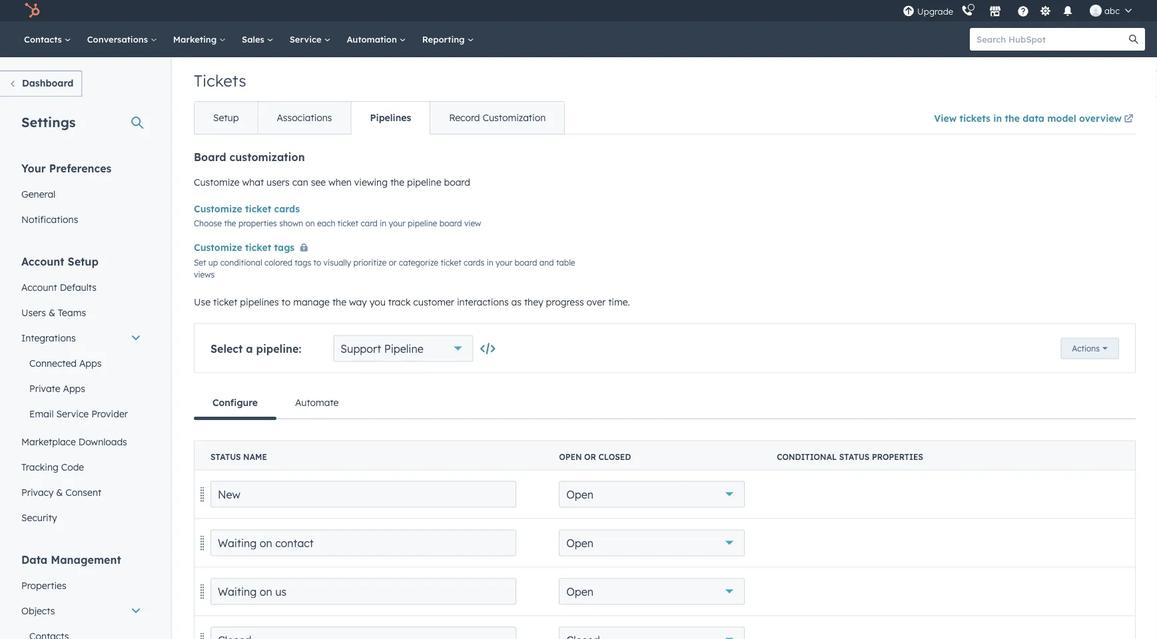 Task type: describe. For each thing, give the bounding box(es) containing it.
record
[[449, 112, 480, 124]]

general
[[21, 188, 55, 200]]

board customization
[[194, 151, 305, 164]]

you
[[370, 296, 386, 308]]

service link
[[282, 21, 339, 57]]

tab list containing configure
[[194, 387, 1136, 421]]

stage name text field for stage new is currently in position 1. reorder it by using the up and down arrow keys. element
[[211, 482, 517, 508]]

open button for stage name text field in the stage waiting on us is currently in position 3. reorder it by using the up and down arrow keys. element
[[559, 579, 745, 606]]

& for users
[[49, 307, 55, 319]]

customize for customize ticket tags
[[194, 242, 242, 254]]

settings
[[21, 114, 76, 130]]

apps for connected apps
[[79, 358, 102, 369]]

progress
[[546, 296, 584, 308]]

your preferences
[[21, 162, 112, 175]]

shown
[[279, 218, 303, 228]]

marketing
[[173, 34, 219, 45]]

board
[[194, 151, 226, 164]]

teams
[[58, 307, 86, 319]]

0 horizontal spatial setup
[[68, 255, 99, 268]]

manage
[[293, 296, 330, 308]]

pipeline:
[[256, 342, 302, 356]]

users
[[21, 307, 46, 319]]

security
[[21, 512, 57, 524]]

abc
[[1105, 5, 1120, 16]]

ticket left card
[[338, 218, 359, 228]]

Search HubSpot search field
[[970, 28, 1134, 51]]

private apps
[[29, 383, 85, 395]]

actions
[[1073, 344, 1100, 354]]

tracking
[[21, 462, 59, 473]]

preferences
[[49, 162, 112, 175]]

ticket inside the set up conditional colored tags to visually prioritize or categorize ticket cards in your board and table views
[[441, 258, 462, 268]]

marketplace
[[21, 436, 76, 448]]

customize ticket tags
[[194, 242, 295, 254]]

over
[[587, 296, 606, 308]]

view tickets in the data model overview
[[935, 112, 1122, 124]]

see
[[311, 177, 326, 188]]

hubspot image
[[24, 3, 40, 19]]

service inside "link"
[[290, 34, 324, 45]]

viewing
[[354, 177, 388, 188]]

choose
[[194, 218, 222, 228]]

account setup element
[[13, 254, 149, 531]]

pipelines
[[240, 296, 279, 308]]

pipeline inside customize ticket cards choose the properties shown on each ticket card in your pipeline board view
[[408, 218, 437, 228]]

marketplaces image
[[990, 6, 1002, 18]]

use ticket pipelines to manage the way you track customer interactions as they progress over time.
[[194, 296, 630, 308]]

provider
[[91, 408, 128, 420]]

or inside 'pipeline stages' element
[[585, 452, 597, 462]]

contacts
[[24, 34, 64, 45]]

visually
[[324, 258, 351, 268]]

customize ticket cards button
[[194, 201, 300, 217]]

view tickets in the data model overview link
[[935, 104, 1136, 134]]

automation link
[[339, 21, 414, 57]]

settings link
[[1038, 4, 1055, 18]]

tags inside the set up conditional colored tags to visually prioritize or categorize ticket cards in your board and table views
[[295, 258, 311, 268]]

contacts link
[[16, 21, 79, 57]]

associations link
[[258, 102, 351, 134]]

open or closed
[[559, 452, 631, 462]]

conditional
[[220, 258, 262, 268]]

and
[[540, 258, 554, 268]]

defaults
[[60, 282, 97, 293]]

users & teams
[[21, 307, 86, 319]]

automate link
[[277, 387, 358, 419]]

set
[[194, 258, 206, 268]]

0 horizontal spatial to
[[282, 296, 291, 308]]

notifications button
[[1057, 0, 1080, 21]]

account for account defaults
[[21, 282, 57, 293]]

stage waiting on us is currently in position 3. reorder it by using the up and down arrow keys. element
[[194, 568, 1136, 617]]

categorize
[[399, 258, 439, 268]]

select
[[211, 342, 243, 356]]

marketplace downloads
[[21, 436, 127, 448]]

email service provider
[[29, 408, 128, 420]]

abc button
[[1083, 0, 1140, 21]]

connected apps
[[29, 358, 102, 369]]

the left way
[[333, 296, 347, 308]]

name
[[243, 452, 267, 462]]

use
[[194, 296, 211, 308]]

status name
[[211, 452, 267, 462]]

tags inside customize ticket tags button
[[274, 242, 295, 254]]

pipelines link
[[351, 102, 430, 134]]

customer
[[414, 296, 455, 308]]

your preferences element
[[13, 161, 149, 232]]

reporting
[[422, 34, 468, 45]]

customize for customize what users can see when viewing the pipeline board
[[194, 177, 240, 188]]

can
[[292, 177, 308, 188]]

on
[[306, 218, 315, 228]]

tickets
[[960, 112, 991, 124]]

upgrade
[[918, 6, 954, 17]]

account for account setup
[[21, 255, 64, 268]]

open button for stage name text field within the stage waiting on contact is currently in position 2. reorder it by using the up and down arrow keys. element
[[559, 530, 745, 557]]

objects
[[21, 606, 55, 617]]

properties inside 'pipeline stages' element
[[872, 452, 924, 462]]

0 vertical spatial pipeline
[[407, 177, 442, 188]]

management
[[51, 554, 121, 567]]

set up conditional colored tags to visually prioritize or categorize ticket cards in your board and table views
[[194, 258, 576, 280]]

email
[[29, 408, 54, 420]]

associations
[[277, 112, 332, 124]]

customize ticket tags button
[[194, 240, 313, 257]]

your inside the set up conditional colored tags to visually prioritize or categorize ticket cards in your board and table views
[[496, 258, 513, 268]]

record customization link
[[430, 102, 565, 134]]

integrations button
[[13, 326, 149, 351]]

connected apps link
[[13, 351, 149, 376]]

what
[[242, 177, 264, 188]]

status
[[211, 452, 241, 462]]

ticket for pipelines
[[213, 296, 238, 308]]

views
[[194, 270, 215, 280]]

automation
[[347, 34, 400, 45]]

track
[[388, 296, 411, 308]]

0 vertical spatial board
[[444, 177, 471, 188]]

downloads
[[78, 436, 127, 448]]

reporting link
[[414, 21, 482, 57]]

view
[[465, 218, 481, 228]]

hubspot link
[[16, 3, 50, 19]]



Task type: locate. For each thing, give the bounding box(es) containing it.
1 stage name text field from the top
[[211, 482, 517, 508]]

1 vertical spatial cards
[[464, 258, 485, 268]]

your right card
[[389, 218, 406, 228]]

properties link
[[13, 574, 149, 599]]

customize for customize ticket cards choose the properties shown on each ticket card in your pipeline board view
[[194, 203, 242, 215]]

email service provider link
[[13, 402, 149, 427]]

security link
[[13, 506, 149, 531]]

in
[[994, 112, 1003, 124], [380, 218, 387, 228], [487, 258, 494, 268]]

open for open popup button inside stage waiting on us is currently in position 3. reorder it by using the up and down arrow keys. element
[[567, 586, 594, 599]]

tags right "colored"
[[295, 258, 311, 268]]

1 vertical spatial customize
[[194, 203, 242, 215]]

ticket right use
[[213, 296, 238, 308]]

tickets
[[194, 71, 246, 91]]

0 vertical spatial your
[[389, 218, 406, 228]]

1 vertical spatial or
[[585, 452, 597, 462]]

privacy & consent
[[21, 487, 101, 499]]

record customization
[[449, 112, 546, 124]]

open button
[[559, 482, 745, 508], [559, 530, 745, 557], [559, 579, 745, 606]]

cards down view
[[464, 258, 485, 268]]

customization
[[483, 112, 546, 124]]

marketplaces button
[[982, 0, 1010, 21]]

0 vertical spatial stage name text field
[[211, 482, 517, 508]]

actions button
[[1061, 338, 1120, 360]]

ticket inside button
[[245, 242, 271, 254]]

pipelines
[[370, 112, 411, 124]]

the down the customize ticket cards button
[[224, 218, 236, 228]]

2 vertical spatial board
[[515, 258, 537, 268]]

customize inside customize ticket tags button
[[194, 242, 242, 254]]

select a pipeline:
[[211, 342, 302, 356]]

0 horizontal spatial in
[[380, 218, 387, 228]]

overview
[[1080, 112, 1122, 124]]

open popover to copy the internal identifier of the stage. image
[[481, 343, 495, 356]]

as
[[512, 296, 522, 308]]

data management element
[[13, 553, 149, 640]]

1 vertical spatial in
[[380, 218, 387, 228]]

support pipeline button
[[334, 336, 473, 362]]

general link
[[13, 182, 149, 207]]

navigation
[[194, 101, 565, 135]]

setup inside navigation
[[213, 112, 239, 124]]

properties inside customize ticket cards choose the properties shown on each ticket card in your pipeline board view
[[239, 218, 277, 228]]

the left data
[[1005, 112, 1020, 124]]

privacy
[[21, 487, 54, 499]]

1 vertical spatial setup
[[68, 255, 99, 268]]

open inside stage new is currently in position 1. reorder it by using the up and down arrow keys. element
[[567, 488, 594, 502]]

open button for stage name text field inside stage new is currently in position 1. reorder it by using the up and down arrow keys. element
[[559, 482, 745, 508]]

1 vertical spatial stage name text field
[[211, 530, 517, 557]]

conversations
[[87, 34, 151, 45]]

0 horizontal spatial cards
[[274, 203, 300, 215]]

tab list
[[194, 387, 1136, 421]]

tags
[[274, 242, 295, 254], [295, 258, 311, 268]]

board for cards
[[440, 218, 462, 228]]

1 horizontal spatial or
[[585, 452, 597, 462]]

board inside the set up conditional colored tags to visually prioritize or categorize ticket cards in your board and table views
[[515, 258, 537, 268]]

notifications
[[21, 214, 78, 225]]

1 horizontal spatial setup
[[213, 112, 239, 124]]

cards inside customize ticket cards choose the properties shown on each ticket card in your pipeline board view
[[274, 203, 300, 215]]

0 horizontal spatial &
[[49, 307, 55, 319]]

1 vertical spatial open button
[[559, 530, 745, 557]]

2 horizontal spatial in
[[994, 112, 1003, 124]]

0 vertical spatial properties
[[239, 218, 277, 228]]

3 open button from the top
[[559, 579, 745, 606]]

setup down tickets
[[213, 112, 239, 124]]

cards up 'shown'
[[274, 203, 300, 215]]

1 vertical spatial properties
[[872, 452, 924, 462]]

to left manage
[[282, 296, 291, 308]]

1 vertical spatial tags
[[295, 258, 311, 268]]

0 vertical spatial tags
[[274, 242, 295, 254]]

customize inside customize ticket cards choose the properties shown on each ticket card in your pipeline board view
[[194, 203, 242, 215]]

1 horizontal spatial &
[[56, 487, 63, 499]]

account up 'users'
[[21, 282, 57, 293]]

account defaults link
[[13, 275, 149, 300]]

link opens in a new window image
[[1125, 111, 1134, 127]]

2 vertical spatial in
[[487, 258, 494, 268]]

customize what users can see when viewing the pipeline board
[[194, 177, 471, 188]]

account up account defaults
[[21, 255, 64, 268]]

link opens in a new window image
[[1125, 115, 1134, 124]]

0 vertical spatial to
[[314, 258, 321, 268]]

customize ticket cards choose the properties shown on each ticket card in your pipeline board view
[[194, 203, 481, 228]]

ticket up conditional
[[245, 242, 271, 254]]

pipeline up categorize
[[408, 218, 437, 228]]

pipeline right viewing
[[407, 177, 442, 188]]

board for conditional
[[515, 258, 537, 268]]

& right 'users'
[[49, 307, 55, 319]]

view
[[935, 112, 957, 124]]

notifications image
[[1063, 6, 1075, 18]]

0 vertical spatial open button
[[559, 482, 745, 508]]

stage name text field inside stage waiting on contact is currently in position 2. reorder it by using the up and down arrow keys. element
[[211, 530, 517, 557]]

in right card
[[380, 218, 387, 228]]

help image
[[1018, 6, 1030, 18]]

your up the as at the top of page
[[496, 258, 513, 268]]

1 vertical spatial board
[[440, 218, 462, 228]]

gary orlando image
[[1091, 5, 1103, 17]]

integrations
[[21, 332, 76, 344]]

open inside stage waiting on us is currently in position 3. reorder it by using the up and down arrow keys. element
[[567, 586, 594, 599]]

tags up "colored"
[[274, 242, 295, 254]]

calling icon image
[[962, 5, 974, 17]]

& for privacy
[[56, 487, 63, 499]]

apps for private apps
[[63, 383, 85, 395]]

0 vertical spatial customize
[[194, 177, 240, 188]]

time.
[[609, 296, 630, 308]]

1 open button from the top
[[559, 482, 745, 508]]

service inside account setup element
[[56, 408, 89, 420]]

0 horizontal spatial or
[[389, 258, 397, 268]]

0 horizontal spatial your
[[389, 218, 406, 228]]

ticket for tags
[[245, 242, 271, 254]]

open button inside stage waiting on us is currently in position 3. reorder it by using the up and down arrow keys. element
[[559, 579, 745, 606]]

1 horizontal spatial cards
[[464, 258, 485, 268]]

0 vertical spatial in
[[994, 112, 1003, 124]]

properties down the customize ticket cards button
[[239, 218, 277, 228]]

stage new is currently in position 1. reorder it by using the up and down arrow keys. element
[[194, 471, 1136, 519]]

ticket for cards
[[245, 203, 271, 215]]

or right "prioritize"
[[389, 258, 397, 268]]

board inside customize ticket cards choose the properties shown on each ticket card in your pipeline board view
[[440, 218, 462, 228]]

properties
[[239, 218, 277, 228], [872, 452, 924, 462]]

table
[[557, 258, 576, 268]]

0 vertical spatial account
[[21, 255, 64, 268]]

menu
[[902, 0, 1142, 21]]

1 vertical spatial your
[[496, 258, 513, 268]]

1 vertical spatial to
[[282, 296, 291, 308]]

customization
[[230, 151, 305, 164]]

0 horizontal spatial service
[[56, 408, 89, 420]]

apps
[[79, 358, 102, 369], [63, 383, 85, 395]]

stage waiting on contact is currently in position 2. reorder it by using the up and down arrow keys. element
[[194, 519, 1136, 568]]

1 horizontal spatial properties
[[872, 452, 924, 462]]

the right viewing
[[391, 177, 405, 188]]

0 vertical spatial or
[[389, 258, 397, 268]]

service right sales link
[[290, 34, 324, 45]]

dashboard link
[[0, 71, 82, 97]]

open for open popup button in stage waiting on contact is currently in position 2. reorder it by using the up and down arrow keys. element
[[567, 537, 594, 550]]

pipeline
[[407, 177, 442, 188], [408, 218, 437, 228]]

apps up email service provider
[[63, 383, 85, 395]]

1 customize from the top
[[194, 177, 240, 188]]

0 horizontal spatial properties
[[239, 218, 277, 228]]

2 stage name text field from the top
[[211, 530, 517, 557]]

ticket down what
[[245, 203, 271, 215]]

stage name text field inside stage waiting on us is currently in position 3. reorder it by using the up and down arrow keys. element
[[211, 579, 517, 606]]

1 horizontal spatial to
[[314, 258, 321, 268]]

search image
[[1130, 35, 1139, 44]]

closed
[[599, 452, 631, 462]]

customize up up
[[194, 242, 242, 254]]

service down private apps link
[[56, 408, 89, 420]]

open button inside stage new is currently in position 1. reorder it by using the up and down arrow keys. element
[[559, 482, 745, 508]]

a
[[246, 342, 253, 356]]

1 horizontal spatial in
[[487, 258, 494, 268]]

or left closed
[[585, 452, 597, 462]]

stage name text field for stage waiting on contact is currently in position 2. reorder it by using the up and down arrow keys. element
[[211, 530, 517, 557]]

open button down stage new is currently in position 1. reorder it by using the up and down arrow keys. element
[[559, 530, 745, 557]]

the
[[1005, 112, 1020, 124], [391, 177, 405, 188], [224, 218, 236, 228], [333, 296, 347, 308]]

2 vertical spatial customize
[[194, 242, 242, 254]]

open button inside stage waiting on contact is currently in position 2. reorder it by using the up and down arrow keys. element
[[559, 530, 745, 557]]

open
[[559, 452, 582, 462], [567, 488, 594, 502], [567, 537, 594, 550], [567, 586, 594, 599]]

in inside customize ticket cards choose the properties shown on each ticket card in your pipeline board view
[[380, 218, 387, 228]]

navigation containing setup
[[194, 101, 565, 135]]

2 vertical spatial stage name text field
[[211, 579, 517, 606]]

1 vertical spatial account
[[21, 282, 57, 293]]

marketplace downloads link
[[13, 430, 149, 455]]

open button up stage waiting on contact is currently in position 2. reorder it by using the up and down arrow keys. element
[[559, 482, 745, 508]]

open for open popup button within stage new is currently in position 1. reorder it by using the up and down arrow keys. element
[[567, 488, 594, 502]]

open inside stage waiting on contact is currently in position 2. reorder it by using the up and down arrow keys. element
[[567, 537, 594, 550]]

3 customize from the top
[[194, 242, 242, 254]]

Stage name text field
[[211, 482, 517, 508], [211, 530, 517, 557], [211, 579, 517, 606]]

or
[[389, 258, 397, 268], [585, 452, 597, 462]]

stage name text field inside stage new is currently in position 1. reorder it by using the up and down arrow keys. element
[[211, 482, 517, 508]]

to left visually
[[314, 258, 321, 268]]

prioritize
[[354, 258, 387, 268]]

1 account from the top
[[21, 255, 64, 268]]

1 horizontal spatial service
[[290, 34, 324, 45]]

customize down board
[[194, 177, 240, 188]]

board left view
[[440, 218, 462, 228]]

or inside the set up conditional colored tags to visually prioritize or categorize ticket cards in your board and table views
[[389, 258, 397, 268]]

1 vertical spatial pipeline
[[408, 218, 437, 228]]

stage closed is currently in position 4. reorder it by using the up and down arrow keys. element
[[194, 617, 1136, 640]]

board left and
[[515, 258, 537, 268]]

in inside the set up conditional colored tags to visually prioritize or categorize ticket cards in your board and table views
[[487, 258, 494, 268]]

users
[[267, 177, 290, 188]]

status
[[840, 452, 870, 462]]

1 vertical spatial service
[[56, 408, 89, 420]]

0 vertical spatial apps
[[79, 358, 102, 369]]

menu containing abc
[[902, 0, 1142, 21]]

tracking code
[[21, 462, 84, 473]]

account
[[21, 255, 64, 268], [21, 282, 57, 293]]

1 horizontal spatial your
[[496, 258, 513, 268]]

objects button
[[13, 599, 149, 624]]

customize up choose at the top of page
[[194, 203, 242, 215]]

configure link
[[194, 387, 277, 421]]

0 vertical spatial cards
[[274, 203, 300, 215]]

model
[[1048, 112, 1077, 124]]

settings image
[[1040, 6, 1052, 18]]

stage name text field for stage waiting on us is currently in position 3. reorder it by using the up and down arrow keys. element
[[211, 579, 517, 606]]

0 vertical spatial service
[[290, 34, 324, 45]]

sales link
[[234, 21, 282, 57]]

pipeline stages element
[[194, 441, 1136, 640]]

1 vertical spatial apps
[[63, 383, 85, 395]]

in up 'interactions' on the left
[[487, 258, 494, 268]]

setup up account defaults link
[[68, 255, 99, 268]]

each
[[317, 218, 336, 228]]

sales
[[242, 34, 267, 45]]

colored
[[265, 258, 293, 268]]

board customization element
[[194, 151, 1136, 281]]

0 vertical spatial &
[[49, 307, 55, 319]]

configure
[[213, 397, 258, 409]]

conditional
[[777, 452, 837, 462]]

properties right status
[[872, 452, 924, 462]]

ticket
[[245, 203, 271, 215], [338, 218, 359, 228], [245, 242, 271, 254], [441, 258, 462, 268], [213, 296, 238, 308]]

the inside customize ticket cards choose the properties shown on each ticket card in your pipeline board view
[[224, 218, 236, 228]]

apps down integrations button
[[79, 358, 102, 369]]

in right tickets
[[994, 112, 1003, 124]]

1 vertical spatial &
[[56, 487, 63, 499]]

your inside customize ticket cards choose the properties shown on each ticket card in your pipeline board view
[[389, 218, 406, 228]]

cards inside the set up conditional colored tags to visually prioritize or categorize ticket cards in your board and table views
[[464, 258, 485, 268]]

setup
[[213, 112, 239, 124], [68, 255, 99, 268]]

ticket right categorize
[[441, 258, 462, 268]]

2 open button from the top
[[559, 530, 745, 557]]

2 customize from the top
[[194, 203, 242, 215]]

customize
[[194, 177, 240, 188], [194, 203, 242, 215], [194, 242, 242, 254]]

tracking code link
[[13, 455, 149, 480]]

properties
[[21, 580, 66, 592]]

to inside the set up conditional colored tags to visually prioritize or categorize ticket cards in your board and table views
[[314, 258, 321, 268]]

3 stage name text field from the top
[[211, 579, 517, 606]]

dashboard
[[22, 77, 74, 89]]

0 vertical spatial setup
[[213, 112, 239, 124]]

when
[[329, 177, 352, 188]]

open button up stage closed is currently in position 4. reorder it by using the up and down arrow keys. element at the bottom of the page
[[559, 579, 745, 606]]

to
[[314, 258, 321, 268], [282, 296, 291, 308]]

support
[[341, 342, 381, 356]]

pipeline
[[384, 342, 424, 356]]

& right privacy
[[56, 487, 63, 499]]

marketing link
[[165, 21, 234, 57]]

board up view
[[444, 177, 471, 188]]

2 vertical spatial open button
[[559, 579, 745, 606]]

your
[[21, 162, 46, 175]]

2 account from the top
[[21, 282, 57, 293]]

upgrade image
[[903, 6, 915, 18]]

account setup
[[21, 255, 99, 268]]

data management
[[21, 554, 121, 567]]

interactions
[[457, 296, 509, 308]]



Task type: vqa. For each thing, say whether or not it's contained in the screenshot.
views
yes



